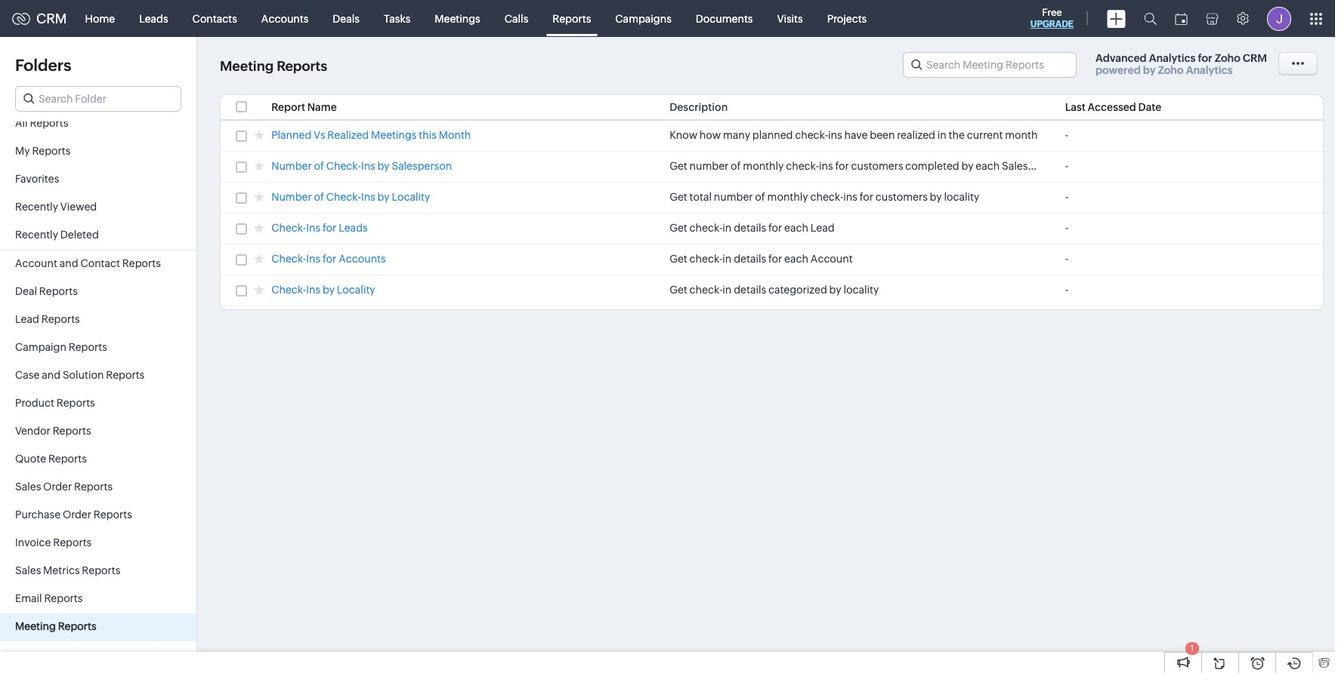 Task type: describe. For each thing, give the bounding box(es) containing it.
contact
[[80, 258, 120, 270]]

0 vertical spatial locality
[[944, 191, 979, 203]]

- for get check-in details categorized by locality
[[1065, 284, 1068, 296]]

ins down the number of check-ins by salesperson link
[[361, 191, 375, 203]]

home link
[[73, 0, 127, 37]]

reports up "report name"
[[277, 58, 327, 74]]

calls
[[505, 12, 528, 25]]

sales order reports link
[[0, 475, 196, 502]]

details for locality
[[734, 284, 766, 296]]

campaign reports
[[15, 342, 107, 354]]

0 vertical spatial monthly
[[743, 160, 784, 172]]

account and contact reports link
[[0, 251, 196, 279]]

total
[[690, 191, 712, 203]]

details for lead
[[734, 222, 766, 234]]

in for get check-in details for each account
[[723, 253, 732, 265]]

know
[[670, 129, 697, 141]]

number of check-ins by salesperson link
[[271, 160, 452, 175]]

search image
[[1144, 12, 1157, 25]]

order for sales
[[43, 481, 72, 493]]

leads link
[[127, 0, 180, 37]]

1 horizontal spatial meeting reports
[[220, 58, 327, 74]]

0 vertical spatial crm
[[36, 11, 67, 26]]

contacts link
[[180, 0, 249, 37]]

- for know how many planned check-ins have been realized in the current month
[[1065, 129, 1068, 141]]

month
[[1005, 129, 1038, 141]]

by right categorized
[[829, 284, 841, 296]]

by down the number of check-ins by salesperson link
[[377, 191, 390, 203]]

quote
[[15, 453, 46, 465]]

account and contact reports
[[15, 258, 161, 270]]

tasks link
[[372, 0, 423, 37]]

case
[[15, 369, 40, 382]]

recently viewed link
[[0, 194, 196, 222]]

check- down the number of check-ins by salesperson link
[[326, 191, 361, 203]]

leads inside 'link'
[[139, 12, 168, 25]]

recently for recently viewed
[[15, 201, 58, 213]]

ins for leads
[[306, 222, 320, 234]]

campaign
[[15, 342, 66, 354]]

check-ins by locality link
[[271, 284, 375, 298]]

0 horizontal spatial accounts
[[261, 12, 309, 25]]

of up check-ins for leads
[[314, 191, 324, 203]]

sales metrics reports link
[[0, 558, 196, 586]]

calls link
[[492, 0, 540, 37]]

all
[[15, 117, 28, 129]]

invoice
[[15, 537, 51, 549]]

Search Meeting Reports text field
[[904, 53, 1076, 77]]

reports down sales order reports link
[[94, 509, 132, 521]]

completed
[[905, 160, 959, 172]]

in left the
[[938, 129, 947, 141]]

advanced analytics for zoho crm powered by zoho analytics
[[1096, 52, 1267, 76]]

purchase order reports
[[15, 509, 132, 521]]

have
[[844, 129, 868, 141]]

documents
[[696, 12, 753, 25]]

0 horizontal spatial zoho
[[1158, 64, 1184, 76]]

create menu image
[[1107, 9, 1126, 28]]

get check-in details categorized by locality
[[670, 284, 879, 296]]

locality inside number of check-ins by locality link
[[392, 191, 430, 203]]

recently for recently deleted
[[15, 229, 58, 241]]

1 horizontal spatial account
[[811, 253, 853, 265]]

2 - from the top
[[1065, 160, 1068, 172]]

many
[[723, 129, 750, 141]]

product reports
[[15, 397, 95, 410]]

number of check-ins by locality
[[271, 191, 430, 203]]

report
[[271, 101, 305, 113]]

by down the completed
[[930, 191, 942, 203]]

get for get check-in details for each account
[[670, 253, 687, 265]]

for inside advanced analytics for zoho crm powered by zoho analytics
[[1198, 52, 1212, 64]]

- for get check-in details for each lead
[[1065, 222, 1068, 234]]

reports right my
[[32, 145, 71, 157]]

reports right the all
[[30, 117, 68, 129]]

number of check-ins by salesperson
[[271, 160, 452, 172]]

name
[[307, 101, 337, 113]]

planned
[[271, 129, 312, 141]]

locality inside check-ins by locality "link"
[[337, 284, 375, 296]]

ins for locality
[[306, 284, 320, 296]]

check-ins for accounts link
[[271, 253, 386, 267]]

deal reports link
[[0, 279, 196, 307]]

reports inside "link"
[[553, 12, 591, 25]]

of down many
[[731, 160, 741, 172]]

my
[[15, 145, 30, 157]]

1 horizontal spatial zoho
[[1215, 52, 1241, 64]]

advanced
[[1096, 52, 1147, 64]]

reports link
[[540, 0, 603, 37]]

meeting reports link
[[0, 614, 196, 642]]

recently deleted link
[[0, 222, 196, 250]]

reports up sales order reports
[[48, 453, 87, 465]]

vendor reports
[[15, 425, 91, 437]]

invoice reports
[[15, 537, 92, 549]]

search element
[[1135, 0, 1166, 37]]

vendor
[[15, 425, 50, 437]]

1 salesperson from the left
[[392, 160, 452, 172]]

recently viewed
[[15, 201, 97, 213]]

- for get total number of monthly check-ins for customers by locality
[[1065, 191, 1068, 203]]

reports down case and solution reports
[[56, 397, 95, 410]]

by inside advanced analytics for zoho crm powered by zoho analytics
[[1143, 64, 1156, 76]]

my reports link
[[0, 138, 196, 166]]

accounts link
[[249, 0, 321, 37]]

1 vertical spatial meeting
[[15, 621, 56, 633]]

crm inside advanced analytics for zoho crm powered by zoho analytics
[[1243, 52, 1267, 64]]

product reports link
[[0, 391, 196, 419]]

email reports
[[15, 593, 83, 605]]

sales order reports
[[15, 481, 113, 493]]

each for lead
[[784, 222, 808, 234]]

reports down "purchase order reports" in the bottom of the page
[[53, 537, 92, 549]]

date
[[1138, 101, 1162, 113]]

reports down metrics
[[44, 593, 83, 605]]

2 vertical spatial ins
[[843, 191, 857, 203]]

check- down get check-in details for each lead in the right of the page
[[690, 253, 723, 265]]

planned vs realized meetings this month link
[[271, 129, 471, 144]]

crm link
[[12, 11, 67, 26]]

all reports
[[15, 117, 68, 129]]

check-ins for leads
[[271, 222, 368, 234]]

reports down email reports link
[[58, 621, 96, 633]]

the
[[949, 129, 965, 141]]

how
[[700, 129, 721, 141]]

0 vertical spatial number
[[690, 160, 729, 172]]

purchase
[[15, 509, 60, 521]]

get number of monthly check-ins for customers completed by each salesperson -
[[670, 160, 1068, 172]]

this
[[419, 129, 437, 141]]

visits
[[777, 12, 803, 25]]

0 vertical spatial meeting
[[220, 58, 274, 74]]

upgrade
[[1030, 19, 1074, 29]]

1
[[1191, 645, 1194, 654]]

case and solution reports
[[15, 369, 144, 382]]

get total number of monthly check-ins for customers by locality
[[670, 191, 979, 203]]

campaigns
[[615, 12, 672, 25]]

recently deleted
[[15, 229, 99, 241]]

calendar image
[[1175, 12, 1188, 25]]

check- down get check-in details for each account
[[690, 284, 723, 296]]

reports up solution
[[69, 342, 107, 354]]

0 vertical spatial customers
[[851, 160, 903, 172]]

home
[[85, 12, 115, 25]]

purchase order reports link
[[0, 502, 196, 530]]

contacts
[[192, 12, 237, 25]]

check- for accounts
[[271, 253, 306, 265]]

of up get check-in details for each lead in the right of the page
[[755, 191, 765, 203]]



Task type: locate. For each thing, give the bounding box(es) containing it.
2 sales from the top
[[15, 565, 41, 577]]

report name
[[271, 101, 337, 113]]

0 vertical spatial number
[[271, 160, 312, 172]]

meeting reports down the email reports
[[15, 621, 96, 633]]

vs
[[314, 129, 325, 141]]

2 number from the top
[[271, 191, 312, 203]]

1 horizontal spatial lead
[[811, 222, 835, 234]]

check- up the get total number of monthly check-ins for customers by locality
[[786, 160, 819, 172]]

0 vertical spatial recently
[[15, 201, 58, 213]]

salesperson down month
[[1002, 160, 1062, 172]]

reports down product reports on the bottom left of page
[[53, 425, 91, 437]]

profile image
[[1267, 6, 1291, 31]]

campaign reports link
[[0, 335, 196, 363]]

1 vertical spatial details
[[734, 253, 766, 265]]

leads down number of check-ins by locality link
[[339, 222, 368, 234]]

check- down check-ins for accounts link
[[271, 284, 306, 296]]

2 details from the top
[[734, 253, 766, 265]]

check- for locality
[[271, 284, 306, 296]]

tasks
[[384, 12, 411, 25]]

customers
[[851, 160, 903, 172], [876, 191, 928, 203]]

2 recently from the top
[[15, 229, 58, 241]]

0 vertical spatial ins
[[828, 129, 842, 141]]

reports right calls link
[[553, 12, 591, 25]]

meetings left the "this"
[[371, 129, 417, 141]]

details up get check-in details for each account
[[734, 222, 766, 234]]

by down the
[[961, 160, 974, 172]]

get check-in details for each account
[[670, 253, 853, 265]]

monthly down planned
[[743, 160, 784, 172]]

number down "planned"
[[271, 160, 312, 172]]

0 horizontal spatial crm
[[36, 11, 67, 26]]

salesperson down the "this"
[[392, 160, 452, 172]]

lead reports link
[[0, 307, 196, 335]]

by
[[1143, 64, 1156, 76], [377, 160, 390, 172], [961, 160, 974, 172], [377, 191, 390, 203], [930, 191, 942, 203], [323, 284, 335, 296], [829, 284, 841, 296]]

customers down the completed
[[876, 191, 928, 203]]

visits link
[[765, 0, 815, 37]]

check-
[[326, 160, 361, 172], [326, 191, 361, 203], [271, 222, 306, 234], [271, 253, 306, 265], [271, 284, 306, 296]]

of down vs
[[314, 160, 324, 172]]

2 salesperson from the left
[[1002, 160, 1062, 172]]

accessed
[[1088, 101, 1136, 113]]

details down get check-in details for each lead in the right of the page
[[734, 253, 766, 265]]

0 vertical spatial meetings
[[435, 12, 480, 25]]

get for get total number of monthly check-ins for customers by locality
[[670, 191, 687, 203]]

5 get from the top
[[670, 284, 687, 296]]

sales for sales order reports
[[15, 481, 41, 493]]

recently
[[15, 201, 58, 213], [15, 229, 58, 241]]

in for get check-in details categorized by locality
[[723, 284, 732, 296]]

1 vertical spatial lead
[[15, 314, 39, 326]]

and right case
[[42, 369, 60, 382]]

ins down check-ins for leads link
[[306, 253, 320, 265]]

1 vertical spatial ins
[[819, 160, 833, 172]]

5 - from the top
[[1065, 253, 1068, 265]]

0 horizontal spatial lead
[[15, 314, 39, 326]]

2 get from the top
[[670, 191, 687, 203]]

projects
[[827, 12, 867, 25]]

1 recently from the top
[[15, 201, 58, 213]]

meeting reports
[[220, 58, 327, 74], [15, 621, 96, 633]]

favorites
[[15, 173, 59, 185]]

check- down get number of monthly check-ins for customers completed by each salesperson - on the top right of the page
[[810, 191, 843, 203]]

last accessed date
[[1065, 101, 1162, 113]]

ins down planned vs realized meetings this month link
[[361, 160, 375, 172]]

1 number from the top
[[271, 160, 312, 172]]

1 horizontal spatial meeting
[[220, 58, 274, 74]]

get for get number of monthly check-ins for customers completed by each salesperson -
[[670, 160, 687, 172]]

monthly up get check-in details for each lead in the right of the page
[[767, 191, 808, 203]]

favorites link
[[0, 166, 196, 194]]

0 vertical spatial order
[[43, 481, 72, 493]]

0 horizontal spatial locality
[[844, 284, 879, 296]]

0 vertical spatial accounts
[[261, 12, 309, 25]]

documents link
[[684, 0, 765, 37]]

ins left have
[[828, 129, 842, 141]]

leads right home on the top left of page
[[139, 12, 168, 25]]

lead
[[811, 222, 835, 234], [15, 314, 39, 326]]

sales for sales metrics reports
[[15, 565, 41, 577]]

been
[[870, 129, 895, 141]]

crm down profile element
[[1243, 52, 1267, 64]]

reports down 'invoice reports' link at the bottom left of the page
[[82, 565, 120, 577]]

in down get check-in details for each account
[[723, 284, 732, 296]]

number of check-ins by locality link
[[271, 191, 430, 206]]

meetings link
[[423, 0, 492, 37]]

reports up lead reports
[[39, 286, 78, 298]]

1 vertical spatial and
[[42, 369, 60, 382]]

accounts left "deals" link
[[261, 12, 309, 25]]

order down sales order reports
[[63, 509, 91, 521]]

lead down deal
[[15, 314, 39, 326]]

get for get check-in details for each lead
[[670, 222, 687, 234]]

ins inside "link"
[[306, 284, 320, 296]]

order
[[43, 481, 72, 493], [63, 509, 91, 521]]

4 get from the top
[[670, 253, 687, 265]]

free
[[1042, 7, 1062, 18]]

and for account
[[59, 258, 78, 270]]

ins for for
[[819, 160, 833, 172]]

create menu element
[[1098, 0, 1135, 37]]

deal reports
[[15, 286, 78, 298]]

planned
[[752, 129, 793, 141]]

by right powered
[[1143, 64, 1156, 76]]

1 vertical spatial number
[[714, 191, 753, 203]]

in for get check-in details for each lead
[[723, 222, 732, 234]]

meeting down the email
[[15, 621, 56, 633]]

account up categorized
[[811, 253, 853, 265]]

Search Folder text field
[[16, 87, 181, 111]]

email
[[15, 593, 42, 605]]

6 - from the top
[[1065, 284, 1068, 296]]

1 horizontal spatial locality
[[392, 191, 430, 203]]

get
[[670, 160, 687, 172], [670, 191, 687, 203], [670, 222, 687, 234], [670, 253, 687, 265], [670, 284, 687, 296]]

realized
[[327, 129, 369, 141]]

locality down check-ins for accounts link
[[337, 284, 375, 296]]

campaigns link
[[603, 0, 684, 37]]

planned vs realized meetings this month
[[271, 129, 471, 141]]

0 vertical spatial details
[[734, 222, 766, 234]]

0 vertical spatial leads
[[139, 12, 168, 25]]

order down the quote reports
[[43, 481, 72, 493]]

4 - from the top
[[1065, 222, 1068, 234]]

number right total
[[714, 191, 753, 203]]

sales metrics reports
[[15, 565, 120, 577]]

last
[[1065, 101, 1086, 113]]

quote reports link
[[0, 447, 196, 475]]

powered
[[1096, 64, 1141, 76]]

for
[[1198, 52, 1212, 64], [835, 160, 849, 172], [860, 191, 873, 203], [323, 222, 336, 234], [768, 222, 782, 234], [323, 253, 336, 265], [768, 253, 782, 265]]

check- for leads
[[271, 222, 306, 234]]

know how many planned check-ins have been realized in the current month
[[670, 129, 1038, 141]]

number
[[690, 160, 729, 172], [714, 191, 753, 203]]

ins down get number of monthly check-ins for customers completed by each salesperson - on the top right of the page
[[843, 191, 857, 203]]

0 vertical spatial meeting reports
[[220, 58, 327, 74]]

order for purchase
[[63, 509, 91, 521]]

1 vertical spatial order
[[63, 509, 91, 521]]

ins for have
[[828, 129, 842, 141]]

1 horizontal spatial crm
[[1243, 52, 1267, 64]]

reports down quote reports link
[[74, 481, 113, 493]]

crm
[[36, 11, 67, 26], [1243, 52, 1267, 64]]

each down the get total number of monthly check-ins for customers by locality
[[784, 222, 808, 234]]

1 vertical spatial meetings
[[371, 129, 417, 141]]

ins for accounts
[[306, 253, 320, 265]]

deleted
[[60, 229, 99, 241]]

sales up the email
[[15, 565, 41, 577]]

profile element
[[1258, 0, 1300, 37]]

check- down total
[[690, 222, 723, 234]]

number for number of check-ins by salesperson
[[271, 160, 312, 172]]

by down check-ins for accounts link
[[323, 284, 335, 296]]

email reports link
[[0, 586, 196, 614]]

number down how
[[690, 160, 729, 172]]

check-ins for leads link
[[271, 222, 368, 237]]

and for case
[[42, 369, 60, 382]]

3 get from the top
[[670, 222, 687, 234]]

1 vertical spatial crm
[[1243, 52, 1267, 64]]

meeting reports up report
[[220, 58, 327, 74]]

1 sales from the top
[[15, 481, 41, 493]]

check-ins for accounts
[[271, 253, 386, 265]]

accounts
[[261, 12, 309, 25], [339, 253, 386, 265]]

each down current
[[976, 160, 1000, 172]]

quote reports
[[15, 453, 87, 465]]

number for number of check-ins by locality
[[271, 191, 312, 203]]

1 vertical spatial monthly
[[767, 191, 808, 203]]

recently down recently viewed on the top of page
[[15, 229, 58, 241]]

lead down the get total number of monthly check-ins for customers by locality
[[811, 222, 835, 234]]

0 horizontal spatial leads
[[139, 12, 168, 25]]

deals link
[[321, 0, 372, 37]]

in up get check-in details for each account
[[723, 222, 732, 234]]

ins up the check-ins for accounts
[[306, 222, 320, 234]]

1 - from the top
[[1065, 129, 1068, 141]]

check- down realized
[[326, 160, 361, 172]]

customers down been
[[851, 160, 903, 172]]

crm right logo on the top of page
[[36, 11, 67, 26]]

categorized
[[768, 284, 827, 296]]

0 vertical spatial lead
[[811, 222, 835, 234]]

reports up campaign reports
[[41, 314, 80, 326]]

- for get check-in details for each account
[[1065, 253, 1068, 265]]

and
[[59, 258, 78, 270], [42, 369, 60, 382]]

number up check-ins for leads
[[271, 191, 312, 203]]

locality right categorized
[[844, 284, 879, 296]]

details down get check-in details for each account
[[734, 284, 766, 296]]

recently down favorites
[[15, 201, 58, 213]]

account up deal
[[15, 258, 57, 270]]

1 vertical spatial accounts
[[339, 253, 386, 265]]

0 vertical spatial locality
[[392, 191, 430, 203]]

and down deleted
[[59, 258, 78, 270]]

each for account
[[784, 253, 808, 265]]

ins up the get total number of monthly check-ins for customers by locality
[[819, 160, 833, 172]]

0 horizontal spatial meeting reports
[[15, 621, 96, 633]]

lead reports
[[15, 314, 80, 326]]

current
[[967, 129, 1003, 141]]

0 horizontal spatial salesperson
[[392, 160, 452, 172]]

0 vertical spatial each
[[976, 160, 1000, 172]]

0 horizontal spatial meetings
[[371, 129, 417, 141]]

ins
[[361, 160, 375, 172], [361, 191, 375, 203], [306, 222, 320, 234], [306, 253, 320, 265], [306, 284, 320, 296]]

meetings left calls link
[[435, 12, 480, 25]]

-
[[1065, 129, 1068, 141], [1065, 160, 1068, 172], [1065, 191, 1068, 203], [1065, 222, 1068, 234], [1065, 253, 1068, 265], [1065, 284, 1068, 296]]

ins down check-ins for accounts link
[[306, 284, 320, 296]]

by inside "link"
[[323, 284, 335, 296]]

monthly
[[743, 160, 784, 172], [767, 191, 808, 203]]

locality down the number of check-ins by salesperson link
[[392, 191, 430, 203]]

sales down quote
[[15, 481, 41, 493]]

1 vertical spatial recently
[[15, 229, 58, 241]]

all reports link
[[0, 110, 196, 138]]

check- up the check-ins for accounts
[[271, 222, 306, 234]]

1 details from the top
[[734, 222, 766, 234]]

deals
[[333, 12, 360, 25]]

locality down the completed
[[944, 191, 979, 203]]

of
[[314, 160, 324, 172], [731, 160, 741, 172], [314, 191, 324, 203], [755, 191, 765, 203]]

solution
[[63, 369, 104, 382]]

0 horizontal spatial meeting
[[15, 621, 56, 633]]

0 vertical spatial sales
[[15, 481, 41, 493]]

1 vertical spatial leads
[[339, 222, 368, 234]]

month
[[439, 129, 471, 141]]

meeting down contacts link
[[220, 58, 274, 74]]

1 vertical spatial number
[[271, 191, 312, 203]]

ins
[[828, 129, 842, 141], [819, 160, 833, 172], [843, 191, 857, 203]]

3 details from the top
[[734, 284, 766, 296]]

projects link
[[815, 0, 879, 37]]

viewed
[[60, 201, 97, 213]]

1 horizontal spatial meetings
[[435, 12, 480, 25]]

1 vertical spatial each
[[784, 222, 808, 234]]

invoice reports link
[[0, 530, 196, 558]]

check- right planned
[[795, 129, 828, 141]]

reports right contact
[[122, 258, 161, 270]]

0 horizontal spatial account
[[15, 258, 57, 270]]

1 horizontal spatial salesperson
[[1002, 160, 1062, 172]]

accounts up check-ins by locality
[[339, 253, 386, 265]]

folders
[[15, 56, 71, 75]]

details for account
[[734, 253, 766, 265]]

1 vertical spatial locality
[[337, 284, 375, 296]]

each up categorized
[[784, 253, 808, 265]]

logo image
[[12, 12, 30, 25]]

2 vertical spatial details
[[734, 284, 766, 296]]

2 vertical spatial each
[[784, 253, 808, 265]]

get for get check-in details categorized by locality
[[670, 284, 687, 296]]

1 vertical spatial customers
[[876, 191, 928, 203]]

1 horizontal spatial leads
[[339, 222, 368, 234]]

by down planned vs realized meetings this month link
[[377, 160, 390, 172]]

check- inside "link"
[[271, 284, 306, 296]]

product
[[15, 397, 54, 410]]

check- down check-ins for leads link
[[271, 253, 306, 265]]

1 vertical spatial meeting reports
[[15, 621, 96, 633]]

0 vertical spatial and
[[59, 258, 78, 270]]

1 get from the top
[[670, 160, 687, 172]]

3 - from the top
[[1065, 191, 1068, 203]]

1 vertical spatial sales
[[15, 565, 41, 577]]

1 vertical spatial locality
[[844, 284, 879, 296]]

0 horizontal spatial locality
[[337, 284, 375, 296]]

1 horizontal spatial locality
[[944, 191, 979, 203]]

1 horizontal spatial accounts
[[339, 253, 386, 265]]

in down get check-in details for each lead in the right of the page
[[723, 253, 732, 265]]

details
[[734, 222, 766, 234], [734, 253, 766, 265], [734, 284, 766, 296]]

deal
[[15, 286, 37, 298]]

reports down campaign reports link
[[106, 369, 144, 382]]



Task type: vqa. For each thing, say whether or not it's contained in the screenshot.
Get total number of monthly check-ins for customers by locality
yes



